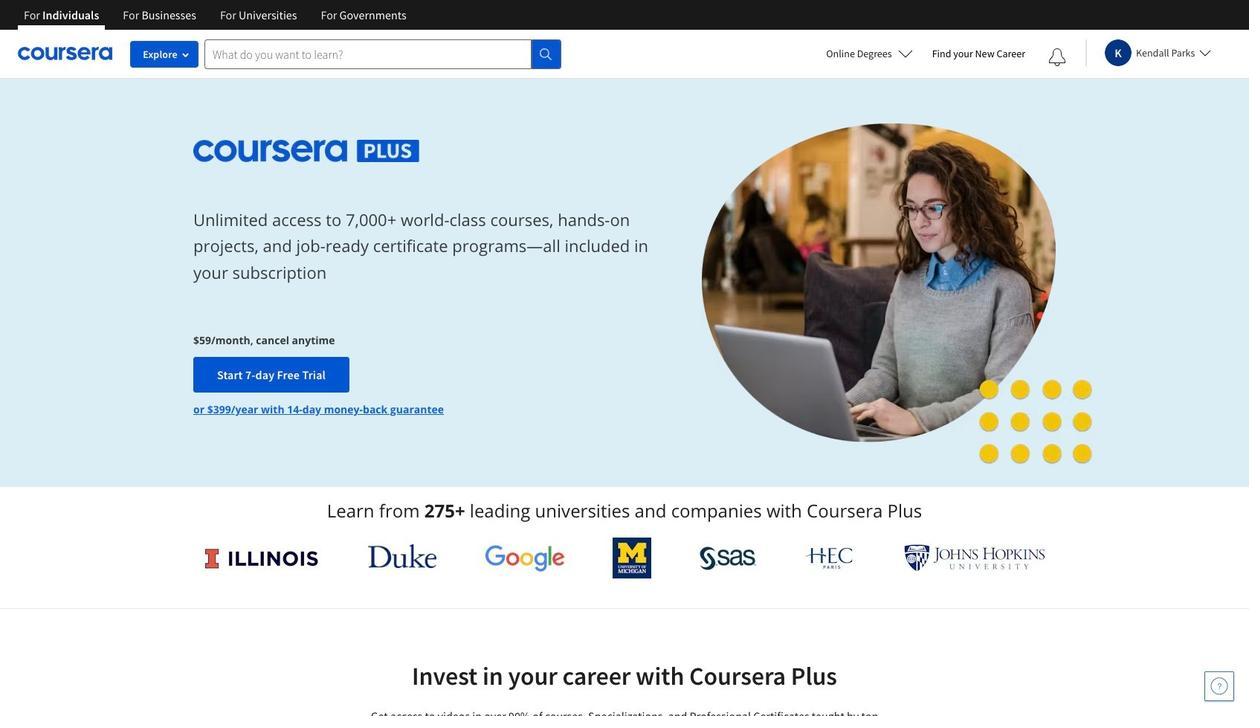 Task type: vqa. For each thing, say whether or not it's contained in the screenshot.
Duke University image
yes



Task type: locate. For each thing, give the bounding box(es) containing it.
None search field
[[205, 39, 562, 69]]

banner navigation
[[12, 0, 419, 30]]

coursera plus image
[[193, 140, 420, 162]]

help center image
[[1211, 678, 1229, 695]]

google image
[[485, 544, 565, 572]]

johns hopkins university image
[[904, 544, 1046, 572]]

university of michigan image
[[613, 538, 652, 579]]



Task type: describe. For each thing, give the bounding box(es) containing it.
hec paris image
[[804, 543, 856, 573]]

What do you want to learn? text field
[[205, 39, 532, 69]]

coursera image
[[18, 42, 112, 66]]

university of illinois at urbana-champaign image
[[204, 546, 320, 570]]

duke university image
[[368, 544, 437, 568]]

sas image
[[700, 546, 756, 570]]



